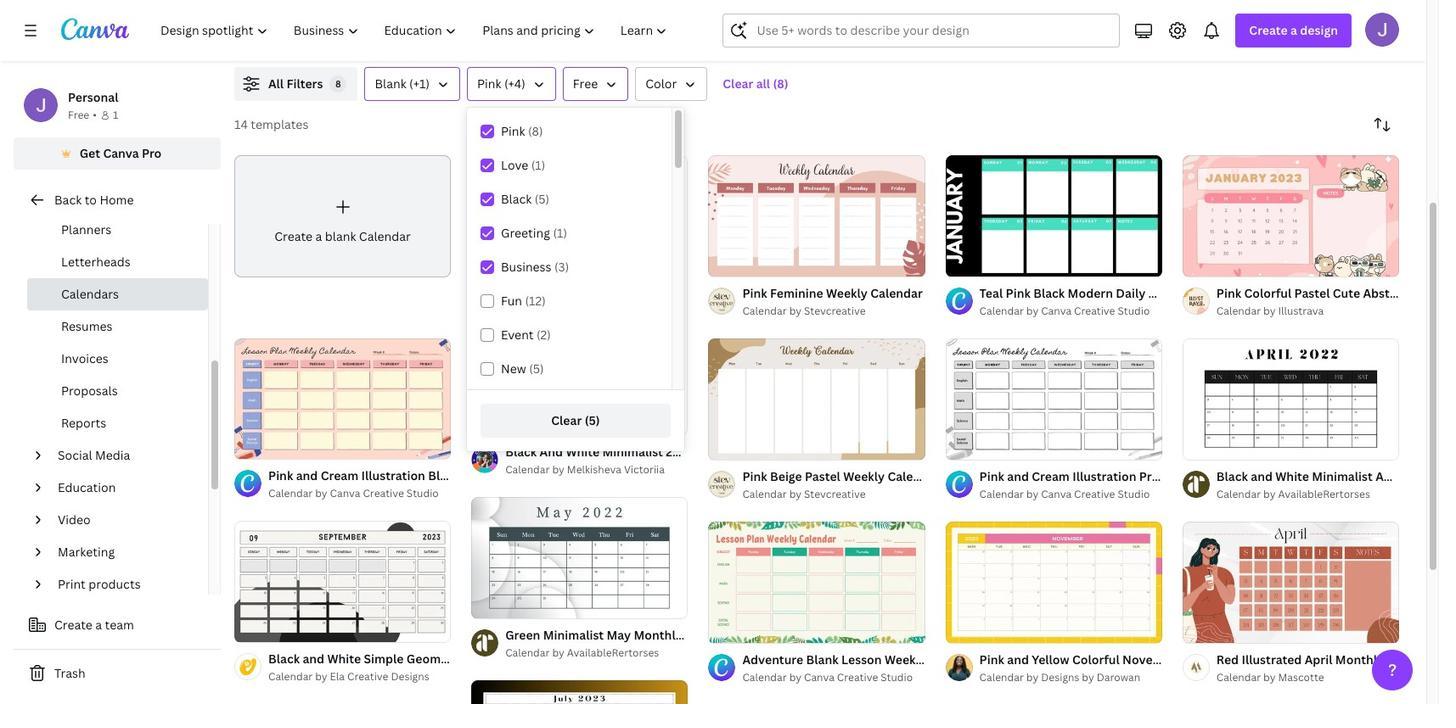 Task type: locate. For each thing, give the bounding box(es) containing it.
pastel up calendar by illustrava link
[[1295, 285, 1330, 301]]

november
[[1123, 652, 1183, 668]]

marketing link
[[51, 537, 198, 569]]

1 horizontal spatial designs
[[1041, 671, 1080, 685]]

1 of 12 link
[[946, 155, 1162, 277], [1183, 155, 1399, 277]]

colorful up 'illustrava' on the right of page
[[1244, 285, 1292, 301]]

pink for pink feminine weekly calendar calendar by stevcreative
[[743, 285, 767, 301]]

pink inside pink and cream illustration blank lesson weekly calendar calendar by canva creative studio
[[268, 468, 293, 484]]

white
[[566, 444, 600, 461], [1276, 469, 1309, 485]]

pastel for cute
[[1295, 285, 1330, 301]]

1 horizontal spatial calendar by availablerertorses link
[[1217, 486, 1399, 503]]

by inside pink feminine weekly calendar calendar by stevcreative
[[789, 304, 802, 318]]

0 horizontal spatial lesson
[[463, 468, 504, 484]]

8 filter options selected element
[[330, 76, 347, 93]]

2024
[[666, 444, 694, 461]]

calendar by illustrava link
[[1217, 303, 1399, 320]]

pastel right beige
[[805, 469, 841, 485]]

colorful inside pink and yellow colorful november 2023 monthly calendar calendar by designs by darowan
[[1072, 652, 1120, 668]]

stevcreative inside pink feminine weekly calendar calendar by stevcreative
[[804, 304, 866, 318]]

black grey modern chic blank july 2023 calendar image
[[471, 681, 688, 705]]

0 horizontal spatial clear
[[551, 413, 582, 429]]

2 vertical spatial create
[[54, 617, 92, 633]]

0 vertical spatial (8)
[[773, 76, 789, 92]]

0 horizontal spatial of
[[965, 256, 974, 269]]

black and white minimalist april month link
[[1217, 468, 1439, 486]]

pink and cream illustration blank lesson weekly calendar image
[[234, 338, 451, 460]]

(5) right new
[[529, 361, 544, 377]]

pink up calendar by illustrava link
[[1217, 285, 1242, 301]]

monthly right 2023
[[1218, 652, 1266, 668]]

calendar by canva creative studio link for calendar
[[743, 670, 925, 687]]

canva inside teal pink black modern daily calendar calendar by canva creative studio
[[1041, 304, 1072, 318]]

and inside pink and yellow colorful november 2023 monthly calendar calendar by designs by darowan
[[1007, 652, 1029, 668]]

white inside black and white minimalist 2024 calendar calendar by melkisheva victoriia
[[566, 444, 600, 461]]

0 vertical spatial pastel
[[1295, 285, 1330, 301]]

0 vertical spatial stevcreative
[[804, 304, 866, 318]]

clear (5) button
[[481, 404, 671, 438]]

by inside pink colorful pastel cute abstract apri calendar by illustrava
[[1264, 304, 1276, 318]]

free
[[573, 76, 598, 92], [68, 108, 89, 122]]

pink left (+4)
[[477, 76, 501, 92]]

1 vertical spatial free
[[68, 108, 89, 122]]

(5) for black
[[535, 191, 550, 207]]

lesson inside pink and cream illustration blank lesson weekly calendar calendar by canva creative studio
[[463, 468, 504, 484]]

red illustrated april monthly calendar link
[[1217, 651, 1439, 670]]

education link
[[51, 472, 198, 504]]

1 horizontal spatial create
[[275, 228, 313, 244]]

monthly right may
[[634, 628, 683, 644]]

1 of 12 link for black
[[946, 155, 1162, 277]]

1 horizontal spatial of
[[1202, 256, 1211, 269]]

a left team
[[95, 617, 102, 633]]

calendar by canva creative studio link for blank
[[268, 486, 451, 503]]

pink inside pink feminine weekly calendar calendar by stevcreative
[[743, 285, 767, 301]]

blank right 'illustration'
[[428, 468, 461, 484]]

black and white minimalist april monthly calendar image
[[1183, 338, 1399, 460]]

designs
[[391, 670, 429, 685], [1041, 671, 1080, 685]]

a inside "button"
[[95, 617, 102, 633]]

2 horizontal spatial and
[[1251, 469, 1273, 485]]

white inside black and white minimalist april month calendar by availablerertorses
[[1276, 469, 1309, 485]]

by inside pink beige pastel weekly calendar calendar by stevcreative
[[789, 487, 802, 502]]

2 horizontal spatial 1
[[1195, 256, 1200, 269]]

0 vertical spatial colorful
[[1244, 285, 1292, 301]]

by inside red illustrated april monthly calendar calendar by mascotte
[[1264, 671, 1276, 685]]

pastel
[[1295, 285, 1330, 301], [805, 469, 841, 485]]

0 horizontal spatial designs
[[391, 670, 429, 685]]

0 vertical spatial calendar by stevcreative link
[[743, 303, 923, 320]]

beige
[[770, 469, 802, 485]]

calendar by stevcreative link down feminine at the top right
[[743, 303, 923, 320]]

white down the black and white minimalist april monthly calendar image
[[1276, 469, 1309, 485]]

1 calendar by stevcreative link from the top
[[743, 303, 923, 320]]

0 horizontal spatial april
[[1305, 652, 1333, 668]]

black and white minimalist april month calendar by availablerertorses
[[1217, 469, 1439, 502]]

calendar by availablerertorses link for white
[[1217, 486, 1399, 503]]

calendar by melkisheva victoriia link
[[505, 462, 688, 479]]

pink (+4)
[[477, 76, 525, 92]]

free inside button
[[573, 76, 598, 92]]

1 horizontal spatial white
[[1276, 469, 1309, 485]]

1 vertical spatial white
[[1276, 469, 1309, 485]]

0 horizontal spatial free
[[68, 108, 89, 122]]

and down the black and white minimalist april monthly calendar image
[[1251, 469, 1273, 485]]

back to home link
[[14, 183, 221, 217]]

(1) right love
[[531, 157, 545, 173]]

2 vertical spatial a
[[95, 617, 102, 633]]

and inside pink and cream illustration blank lesson weekly calendar calendar by canva creative studio
[[296, 468, 318, 484]]

1 horizontal spatial free
[[573, 76, 598, 92]]

colorful up darowan
[[1072, 652, 1120, 668]]

calendar by stevcreative link down beige
[[743, 486, 925, 503]]

create down print
[[54, 617, 92, 633]]

top level navigation element
[[149, 14, 682, 48]]

0 horizontal spatial colorful
[[1072, 652, 1120, 668]]

clear for clear all (8)
[[723, 76, 754, 92]]

create inside "button"
[[54, 617, 92, 633]]

free •
[[68, 108, 97, 122]]

and for white
[[1251, 469, 1273, 485]]

pink for pink and cream illustration blank lesson weekly calendar calendar by canva creative studio
[[268, 468, 293, 484]]

video
[[58, 512, 91, 528]]

weekly inside pink and cream illustration blank lesson weekly calendar calendar by canva creative studio
[[507, 468, 548, 484]]

0 horizontal spatial pastel
[[805, 469, 841, 485]]

creative inside pink and cream illustration blank lesson weekly calendar calendar by canva creative studio
[[363, 487, 404, 501]]

pink inside pink and yellow colorful november 2023 monthly calendar calendar by designs by darowan
[[980, 652, 1004, 668]]

all
[[756, 76, 770, 92]]

1 vertical spatial stevcreative
[[804, 487, 866, 502]]

minimalist up victoriia
[[602, 444, 663, 461]]

0 horizontal spatial availablerertorses
[[567, 646, 659, 661]]

by inside black and white minimalist 2024 calendar calendar by melkisheva victoriia
[[552, 463, 565, 478]]

create left blank
[[275, 228, 313, 244]]

1 horizontal spatial (1)
[[553, 225, 567, 241]]

victoriia
[[624, 463, 665, 478]]

(5) up the greeting (1)
[[535, 191, 550, 207]]

0 horizontal spatial blank
[[375, 76, 406, 92]]

0 vertical spatial clear
[[723, 76, 754, 92]]

1 horizontal spatial colorful
[[1244, 285, 1292, 301]]

calendar by stevcreative link for weekly
[[743, 303, 923, 320]]

illustrava
[[1278, 304, 1324, 318]]

1 horizontal spatial 1
[[958, 256, 962, 269]]

availablerertorses
[[1278, 487, 1371, 502], [567, 646, 659, 661]]

0 vertical spatial create
[[1249, 22, 1288, 38]]

minimalist
[[602, 444, 663, 461], [1312, 469, 1373, 485], [543, 628, 604, 644]]

availablerertorses inside green minimalist may monthly calendar calendar by availablerertorses
[[567, 646, 659, 661]]

pink inside button
[[477, 76, 501, 92]]

of
[[965, 256, 974, 269], [1202, 256, 1211, 269]]

designs right ela
[[391, 670, 429, 685]]

pink inside pink colorful pastel cute abstract apri calendar by illustrava
[[1217, 285, 1242, 301]]

2 horizontal spatial a
[[1291, 22, 1298, 38]]

2 horizontal spatial create
[[1249, 22, 1288, 38]]

apri
[[1416, 285, 1439, 301]]

(+1)
[[409, 76, 430, 92]]

clear all (8)
[[723, 76, 789, 92]]

ela
[[330, 670, 345, 685]]

(1) up (3)
[[553, 225, 567, 241]]

(8) inside button
[[773, 76, 789, 92]]

white for and
[[1276, 469, 1309, 485]]

1 vertical spatial colorful
[[1072, 652, 1120, 668]]

1 horizontal spatial 1 of 12
[[1195, 256, 1224, 269]]

1 vertical spatial pastel
[[805, 469, 841, 485]]

1 vertical spatial april
[[1305, 652, 1333, 668]]

creative inside teal pink black modern daily calendar calendar by canva creative studio
[[1074, 304, 1115, 318]]

14 templates
[[234, 116, 309, 132]]

pastel inside pink beige pastel weekly calendar calendar by stevcreative
[[805, 469, 841, 485]]

1 vertical spatial minimalist
[[1312, 469, 1373, 485]]

1 vertical spatial calendar by stevcreative link
[[743, 486, 925, 503]]

create left design at the top right of page
[[1249, 22, 1288, 38]]

2 1 of 12 from the left
[[1195, 256, 1224, 269]]

designs down yellow
[[1041, 671, 1080, 685]]

1 horizontal spatial clear
[[723, 76, 754, 92]]

pink inside pink beige pastel weekly calendar calendar by stevcreative
[[743, 469, 767, 485]]

free left •
[[68, 108, 89, 122]]

by inside adventure blank lesson weekly calendar calendar by canva creative studio
[[789, 671, 802, 685]]

resumes link
[[27, 311, 208, 343]]

0 horizontal spatial a
[[95, 617, 102, 633]]

april inside black and white minimalist april month calendar by availablerertorses
[[1376, 469, 1404, 485]]

monthly for minimalist
[[634, 628, 683, 644]]

0 horizontal spatial (1)
[[531, 157, 545, 173]]

create a blank calendar link
[[234, 155, 451, 277]]

pink for pink colorful pastel cute abstract apri calendar by illustrava
[[1217, 285, 1242, 301]]

business
[[501, 259, 552, 275]]

0 vertical spatial minimalist
[[602, 444, 663, 461]]

minimalist inside black and white minimalist april month calendar by availablerertorses
[[1312, 469, 1373, 485]]

1 vertical spatial (8)
[[528, 123, 543, 139]]

1 vertical spatial calendar by availablerertorses link
[[505, 646, 688, 663]]

minimalist inside black and white minimalist 2024 calendar calendar by melkisheva victoriia
[[602, 444, 663, 461]]

colorful
[[1244, 285, 1292, 301], [1072, 652, 1120, 668]]

0 horizontal spatial monthly
[[634, 628, 683, 644]]

stevcreative down pink beige pastel weekly calendar link
[[804, 487, 866, 502]]

clear up and
[[551, 413, 582, 429]]

teal pink black modern daily calendar calendar by canva creative studio
[[980, 285, 1201, 318]]

0 horizontal spatial 12
[[976, 256, 987, 269]]

and for cream
[[296, 468, 318, 484]]

blank right adventure at the right of page
[[806, 652, 839, 668]]

1 1 of 12 from the left
[[958, 256, 987, 269]]

1 stevcreative from the top
[[804, 304, 866, 318]]

cream
[[321, 468, 359, 484]]

2 vertical spatial minimalist
[[543, 628, 604, 644]]

green minimalist may monthly calendar link
[[505, 627, 738, 646]]

studio inside pink and cream illustration blank lesson weekly calendar calendar by canva creative studio
[[407, 487, 439, 501]]

(8) right all
[[773, 76, 789, 92]]

2 designs from the left
[[1041, 671, 1080, 685]]

2 vertical spatial blank
[[806, 652, 839, 668]]

0 horizontal spatial 1 of 12
[[958, 256, 987, 269]]

create inside 'dropdown button'
[[1249, 22, 1288, 38]]

pink left yellow
[[980, 652, 1004, 668]]

minimalist inside green minimalist may monthly calendar calendar by availablerertorses
[[543, 628, 604, 644]]

1 horizontal spatial 1 of 12 link
[[1183, 155, 1399, 277]]

pink for pink and yellow colorful november 2023 monthly calendar calendar by designs by darowan
[[980, 652, 1004, 668]]

event
[[501, 327, 534, 343]]

0 vertical spatial free
[[573, 76, 598, 92]]

event (2)
[[501, 327, 551, 343]]

0 vertical spatial (1)
[[531, 157, 545, 173]]

black
[[501, 191, 532, 207], [1034, 285, 1065, 301], [505, 444, 537, 461], [1217, 469, 1248, 485]]

april up calendar by mascotte link
[[1305, 652, 1333, 668]]

None search field
[[723, 14, 1120, 48]]

a left blank
[[316, 228, 322, 244]]

black inside black and white minimalist 2024 calendar calendar by melkisheva victoriia
[[505, 444, 537, 461]]

pink up love
[[501, 123, 525, 139]]

availablerertorses down may
[[567, 646, 659, 661]]

pink left beige
[[743, 469, 767, 485]]

1 horizontal spatial a
[[316, 228, 322, 244]]

a left design at the top right of page
[[1291, 22, 1298, 38]]

1 horizontal spatial lesson
[[842, 652, 882, 668]]

1 of from the left
[[965, 256, 974, 269]]

1 1 of 12 link from the left
[[946, 155, 1162, 277]]

2 1 of 12 link from the left
[[1183, 155, 1399, 277]]

blank left (+1)
[[375, 76, 406, 92]]

designs inside pink and yellow colorful november 2023 monthly calendar calendar by designs by darowan
[[1041, 671, 1080, 685]]

1 horizontal spatial monthly
[[1218, 652, 1266, 668]]

red illustrated april monthly calendar calendar by mascotte
[[1217, 652, 1439, 685]]

0 vertical spatial white
[[566, 444, 600, 461]]

1 horizontal spatial blank
[[428, 468, 461, 484]]

2 12 from the left
[[1213, 256, 1224, 269]]

white up melkisheva
[[566, 444, 600, 461]]

pastel inside pink colorful pastel cute abstract apri calendar by illustrava
[[1295, 285, 1330, 301]]

Search search field
[[757, 14, 1109, 47]]

(5) up black and white minimalist 2024 calendar link
[[585, 413, 600, 429]]

creative inside adventure blank lesson weekly calendar calendar by canva creative studio
[[837, 671, 878, 685]]

0 horizontal spatial white
[[566, 444, 600, 461]]

stevcreative down pink feminine weekly calendar link
[[804, 304, 866, 318]]

1 vertical spatial (5)
[[529, 361, 544, 377]]

clear left all
[[723, 76, 754, 92]]

(1)
[[531, 157, 545, 173], [553, 225, 567, 241]]

1 horizontal spatial pastel
[[1295, 285, 1330, 301]]

green minimalist may monthly calendar image
[[471, 498, 688, 620]]

and inside black and white minimalist april month calendar by availablerertorses
[[1251, 469, 1273, 485]]

studio inside adventure blank lesson weekly calendar calendar by canva creative studio
[[881, 671, 913, 685]]

2 horizontal spatial blank
[[806, 652, 839, 668]]

april
[[1376, 469, 1404, 485], [1305, 652, 1333, 668]]

proposals link
[[27, 375, 208, 408]]

(8) up love (1) on the top left of the page
[[528, 123, 543, 139]]

free for free
[[573, 76, 598, 92]]

2 of from the left
[[1202, 256, 1211, 269]]

1 designs from the left
[[391, 670, 429, 685]]

1 vertical spatial availablerertorses
[[567, 646, 659, 661]]

a for team
[[95, 617, 102, 633]]

pink left cream
[[268, 468, 293, 484]]

monthly
[[634, 628, 683, 644], [1218, 652, 1266, 668], [1336, 652, 1384, 668]]

minimalist left month
[[1312, 469, 1373, 485]]

print products link
[[51, 569, 198, 601]]

month
[[1406, 469, 1439, 485]]

color
[[646, 76, 677, 92]]

and for yellow
[[1007, 652, 1029, 668]]

1 12 from the left
[[976, 256, 987, 269]]

1 horizontal spatial 12
[[1213, 256, 1224, 269]]

social media
[[58, 448, 130, 464]]

0 horizontal spatial 1
[[113, 108, 118, 122]]

0 vertical spatial lesson
[[463, 468, 504, 484]]

pink (+4) button
[[467, 67, 556, 101]]

1 horizontal spatial (8)
[[773, 76, 789, 92]]

0 vertical spatial blank
[[375, 76, 406, 92]]

pink left feminine at the top right
[[743, 285, 767, 301]]

weekly
[[826, 285, 868, 301], [507, 468, 548, 484], [843, 469, 885, 485], [885, 652, 926, 668]]

0 horizontal spatial and
[[296, 468, 318, 484]]

weekly inside pink beige pastel weekly calendar calendar by stevcreative
[[843, 469, 885, 485]]

monthly up calendar by mascotte link
[[1336, 652, 1384, 668]]

weekly inside pink feminine weekly calendar calendar by stevcreative
[[826, 285, 868, 301]]

1 vertical spatial (1)
[[553, 225, 567, 241]]

1 vertical spatial clear
[[551, 413, 582, 429]]

0 vertical spatial availablerertorses
[[1278, 487, 1371, 502]]

0 vertical spatial calendar by availablerertorses link
[[1217, 486, 1399, 503]]

1 horizontal spatial april
[[1376, 469, 1404, 485]]

jacob simon image
[[1365, 13, 1399, 47]]

(3)
[[555, 259, 569, 275]]

0 horizontal spatial 1 of 12 link
[[946, 155, 1162, 277]]

0 vertical spatial a
[[1291, 22, 1298, 38]]

monthly inside green minimalist may monthly calendar calendar by availablerertorses
[[634, 628, 683, 644]]

team
[[105, 617, 134, 633]]

and left cream
[[296, 468, 318, 484]]

2 stevcreative from the top
[[804, 487, 866, 502]]

green minimalist may monthly calendar calendar by availablerertorses
[[505, 628, 738, 661]]

0 horizontal spatial calendar by availablerertorses link
[[505, 646, 688, 663]]

clear (5)
[[551, 413, 600, 429]]

all filters
[[268, 76, 323, 92]]

1 horizontal spatial availablerertorses
[[1278, 487, 1371, 502]]

2 vertical spatial (5)
[[585, 413, 600, 429]]

april left month
[[1376, 469, 1404, 485]]

a inside 'dropdown button'
[[1291, 22, 1298, 38]]

2 calendar by stevcreative link from the top
[[743, 486, 925, 503]]

free right (+4)
[[573, 76, 598, 92]]

pink (8)
[[501, 123, 543, 139]]

0 vertical spatial (5)
[[535, 191, 550, 207]]

2 horizontal spatial monthly
[[1336, 652, 1384, 668]]

pink right teal
[[1006, 285, 1031, 301]]

1 vertical spatial create
[[275, 228, 313, 244]]

canva
[[103, 145, 139, 161], [1041, 304, 1072, 318], [330, 487, 360, 501], [1041, 487, 1072, 502], [804, 671, 835, 685]]

1 for pink
[[1195, 256, 1200, 269]]

lesson
[[463, 468, 504, 484], [842, 652, 882, 668]]

greeting (1)
[[501, 225, 567, 241]]

1 horizontal spatial and
[[1007, 652, 1029, 668]]

clear
[[723, 76, 754, 92], [551, 413, 582, 429]]

pink
[[477, 76, 501, 92], [501, 123, 525, 139], [743, 285, 767, 301], [1006, 285, 1031, 301], [1217, 285, 1242, 301], [268, 468, 293, 484], [743, 469, 767, 485], [980, 652, 1004, 668]]

0 horizontal spatial create
[[54, 617, 92, 633]]

illustration
[[361, 468, 425, 484]]

monthly inside red illustrated april monthly calendar calendar by mascotte
[[1336, 652, 1384, 668]]

0 vertical spatial april
[[1376, 469, 1404, 485]]

black inside black and white minimalist april month calendar by availablerertorses
[[1217, 469, 1248, 485]]

teal pink black modern daily calendar image
[[946, 155, 1162, 277]]

blank
[[375, 76, 406, 92], [428, 468, 461, 484], [806, 652, 839, 668]]

mascotte
[[1278, 671, 1324, 685]]

minimalist left may
[[543, 628, 604, 644]]

calendar
[[359, 228, 411, 244], [871, 285, 923, 301], [1149, 285, 1201, 301], [743, 304, 787, 318], [980, 304, 1024, 318], [1217, 304, 1261, 318], [697, 444, 750, 461], [505, 463, 550, 478], [551, 468, 603, 484], [888, 469, 940, 485], [268, 487, 313, 501], [743, 487, 787, 502], [980, 487, 1024, 502], [1217, 487, 1261, 502], [685, 628, 738, 644], [505, 646, 550, 661], [929, 652, 982, 668], [1269, 652, 1321, 668], [1387, 652, 1439, 668], [268, 670, 313, 685], [743, 671, 787, 685], [980, 671, 1024, 685], [1217, 671, 1261, 685]]

by inside black and white minimalist april month calendar by availablerertorses
[[1264, 487, 1276, 502]]

pink feminine weekly calendar link
[[743, 284, 923, 303]]

1 vertical spatial a
[[316, 228, 322, 244]]

Sort by button
[[1365, 108, 1399, 142]]

and left yellow
[[1007, 652, 1029, 668]]

1 vertical spatial blank
[[428, 468, 461, 484]]

pink for pink (+4)
[[477, 76, 501, 92]]

availablerertorses down black and white minimalist april month link at bottom
[[1278, 487, 1371, 502]]

1 vertical spatial lesson
[[842, 652, 882, 668]]

create a team button
[[14, 609, 221, 643]]



Task type: vqa. For each thing, say whether or not it's contained in the screenshot.


Task type: describe. For each thing, give the bounding box(es) containing it.
pastel for weekly
[[805, 469, 841, 485]]

lesson inside adventure blank lesson weekly calendar calendar by canva creative studio
[[842, 652, 882, 668]]

education
[[58, 480, 116, 496]]

black and white minimalist 2024 calendar image
[[471, 155, 688, 436]]

clear all (8) button
[[714, 67, 797, 101]]

social media link
[[51, 440, 198, 472]]

12 for pink
[[1213, 256, 1224, 269]]

blank (+1) button
[[365, 67, 460, 101]]

1 of 12 for pink
[[1195, 256, 1224, 269]]

blank inside button
[[375, 76, 406, 92]]

new (5)
[[501, 361, 544, 377]]

black (5)
[[501, 191, 550, 207]]

reports link
[[27, 408, 208, 440]]

create a design
[[1249, 22, 1338, 38]]

calendar inside pink colorful pastel cute abstract apri calendar by illustrava
[[1217, 304, 1261, 318]]

red
[[1217, 652, 1239, 668]]

pink beige pastel weekly calendar link
[[743, 468, 940, 486]]

adventure blank lesson weekly calendar image
[[709, 522, 925, 644]]

all
[[268, 76, 284, 92]]

cute
[[1333, 285, 1360, 301]]

(+4)
[[504, 76, 525, 92]]

get canva pro button
[[14, 138, 221, 170]]

1 for teal
[[958, 256, 962, 269]]

pink and yellow colorful november 2023 monthly calendar link
[[980, 651, 1321, 670]]

by inside green minimalist may monthly calendar calendar by availablerertorses
[[552, 646, 565, 661]]

(1) for love (1)
[[531, 157, 545, 173]]

pink for pink beige pastel weekly calendar calendar by stevcreative
[[743, 469, 767, 485]]

create a team
[[54, 617, 134, 633]]

create for create a team
[[54, 617, 92, 633]]

weekly inside adventure blank lesson weekly calendar calendar by canva creative studio
[[885, 652, 926, 668]]

of for teal
[[965, 256, 974, 269]]

pink inside teal pink black modern daily calendar calendar by canva creative studio
[[1006, 285, 1031, 301]]

calendar by ela creative designs
[[268, 670, 429, 685]]

yellow
[[1032, 652, 1070, 668]]

black and white simple geometric september 2023 notes monthly calendar image
[[234, 521, 451, 643]]

pink and cream illustration blank lesson weekly calendar calendar by canva creative studio
[[268, 468, 603, 501]]

feminine
[[770, 285, 823, 301]]

canva inside pink and cream illustration blank lesson weekly calendar calendar by canva creative studio
[[330, 487, 360, 501]]

blank
[[325, 228, 356, 244]]

pink colorful pastel cute abstract apri calendar by illustrava
[[1217, 285, 1439, 318]]

trash
[[54, 666, 85, 682]]

media
[[95, 448, 130, 464]]

(5) inside button
[[585, 413, 600, 429]]

clear for clear (5)
[[551, 413, 582, 429]]

pink feminine weekly calendar calendar by stevcreative
[[743, 285, 923, 318]]

proposals
[[61, 383, 118, 399]]

availablerertorses inside black and white minimalist april month calendar by availablerertorses
[[1278, 487, 1371, 502]]

get canva pro
[[80, 145, 162, 161]]

modern
[[1068, 285, 1113, 301]]

to
[[85, 192, 97, 208]]

free for free •
[[68, 108, 89, 122]]

(1) for greeting (1)
[[553, 225, 567, 241]]

daily
[[1116, 285, 1146, 301]]

pink feminine weekly calendar image
[[709, 155, 925, 277]]

of for pink
[[1202, 256, 1211, 269]]

calendar by stevcreative link for pastel
[[743, 486, 925, 503]]

green
[[505, 628, 540, 644]]

home
[[100, 192, 134, 208]]

love (1)
[[501, 157, 545, 173]]

adventure
[[743, 652, 804, 668]]

create for create a blank calendar
[[275, 228, 313, 244]]

canva inside adventure blank lesson weekly calendar calendar by canva creative studio
[[804, 671, 835, 685]]

monthly inside pink and yellow colorful november 2023 monthly calendar calendar by designs by darowan
[[1218, 652, 1266, 668]]

a for design
[[1291, 22, 1298, 38]]

fun
[[501, 293, 522, 309]]

by inside pink and cream illustration blank lesson weekly calendar calendar by canva creative studio
[[315, 487, 328, 501]]

calendar by mascotte link
[[1217, 670, 1399, 687]]

new
[[501, 361, 526, 377]]

planners
[[61, 222, 111, 238]]

(2)
[[537, 327, 551, 343]]

create for create a design
[[1249, 22, 1288, 38]]

pink beige pastel weekly calendar image
[[709, 338, 925, 460]]

0 horizontal spatial (8)
[[528, 123, 543, 139]]

canva inside button
[[103, 145, 139, 161]]

14
[[234, 116, 248, 132]]

abstract
[[1363, 285, 1413, 301]]

pink and yellow colorful november 2023 monthly calendar calendar by designs by darowan
[[980, 652, 1321, 685]]

white for and
[[566, 444, 600, 461]]

letterheads link
[[27, 246, 208, 279]]

teal pink black modern daily calendar link
[[980, 284, 1201, 303]]

black and white minimalist 2024 calendar link
[[505, 444, 750, 462]]

by inside teal pink black modern daily calendar calendar by canva creative studio
[[1027, 304, 1039, 318]]

calendars
[[61, 286, 119, 302]]

red illustrated april monthly calendar image
[[1183, 522, 1399, 644]]

design
[[1300, 22, 1338, 38]]

social
[[58, 448, 92, 464]]

pink colorful pastel cute abstract april 2022 monthly calendar image
[[1183, 155, 1399, 277]]

pink and yellow colorful november 2023 monthly calendar image
[[946, 522, 1162, 644]]

letterheads
[[61, 254, 131, 270]]

fun (12)
[[501, 293, 546, 309]]

studio inside teal pink black modern daily calendar calendar by canva creative studio
[[1118, 304, 1150, 318]]

personal
[[68, 89, 118, 105]]

minimalist for 2024
[[602, 444, 663, 461]]

monthly for illustrated
[[1336, 652, 1384, 668]]

2023
[[1186, 652, 1215, 668]]

color button
[[635, 67, 708, 101]]

calendar by canva creative studio link for daily
[[980, 303, 1162, 320]]

business (3)
[[501, 259, 569, 275]]

colorful inside pink colorful pastel cute abstract apri calendar by illustrava
[[1244, 285, 1292, 301]]

calendar inside black and white minimalist april month calendar by availablerertorses
[[1217, 487, 1261, 502]]

create a blank calendar element
[[234, 155, 451, 277]]

blank inside pink and cream illustration blank lesson weekly calendar calendar by canva creative studio
[[428, 468, 461, 484]]

stevcreative inside pink beige pastel weekly calendar calendar by stevcreative
[[804, 487, 866, 502]]

print products
[[58, 577, 141, 593]]

blank inside adventure blank lesson weekly calendar calendar by canva creative studio
[[806, 652, 839, 668]]

a for blank
[[316, 228, 322, 244]]

calendar by availablerertorses link for may
[[505, 646, 688, 663]]

marketing
[[58, 544, 115, 560]]

create a design button
[[1236, 14, 1352, 48]]

reports
[[61, 415, 106, 431]]

pro
[[142, 145, 162, 161]]

black and white minimalist 2024 calendar calendar by melkisheva victoriia
[[505, 444, 750, 478]]

black inside teal pink black modern daily calendar calendar by canva creative studio
[[1034, 285, 1065, 301]]

12 for teal
[[976, 256, 987, 269]]

designs inside calendar by ela creative designs link
[[391, 670, 429, 685]]

greeting
[[501, 225, 550, 241]]

love
[[501, 157, 528, 173]]

calendar by designs by darowan link
[[980, 670, 1162, 687]]

get
[[80, 145, 100, 161]]

minimalist for april
[[1312, 469, 1373, 485]]

products
[[89, 577, 141, 593]]

pink colorful pastel cute abstract apri link
[[1217, 284, 1439, 303]]

and
[[540, 444, 563, 461]]

adventure blank lesson weekly calendar link
[[743, 651, 982, 670]]

black for black (5)
[[501, 191, 532, 207]]

may
[[607, 628, 631, 644]]

(5) for new
[[529, 361, 544, 377]]

pink for pink (8)
[[501, 123, 525, 139]]

pink and cream illustration print-friendly blank lesson weekly calendar image
[[946, 338, 1162, 460]]

1 of 12 link for pastel
[[1183, 155, 1399, 277]]

darowan
[[1097, 671, 1141, 685]]

8
[[335, 77, 341, 90]]

invoices
[[61, 351, 109, 367]]

black for black and white minimalist april month calendar by availablerertorses
[[1217, 469, 1248, 485]]

black for black and white minimalist 2024 calendar calendar by melkisheva victoriia
[[505, 444, 537, 461]]

calendar templates image
[[1037, 0, 1399, 47]]

teal
[[980, 285, 1003, 301]]

illustrated
[[1242, 652, 1302, 668]]

1 of 12 for teal
[[958, 256, 987, 269]]

invoices link
[[27, 343, 208, 375]]

april inside red illustrated april monthly calendar calendar by mascotte
[[1305, 652, 1333, 668]]

calendar by ela creative designs link
[[268, 669, 451, 686]]



